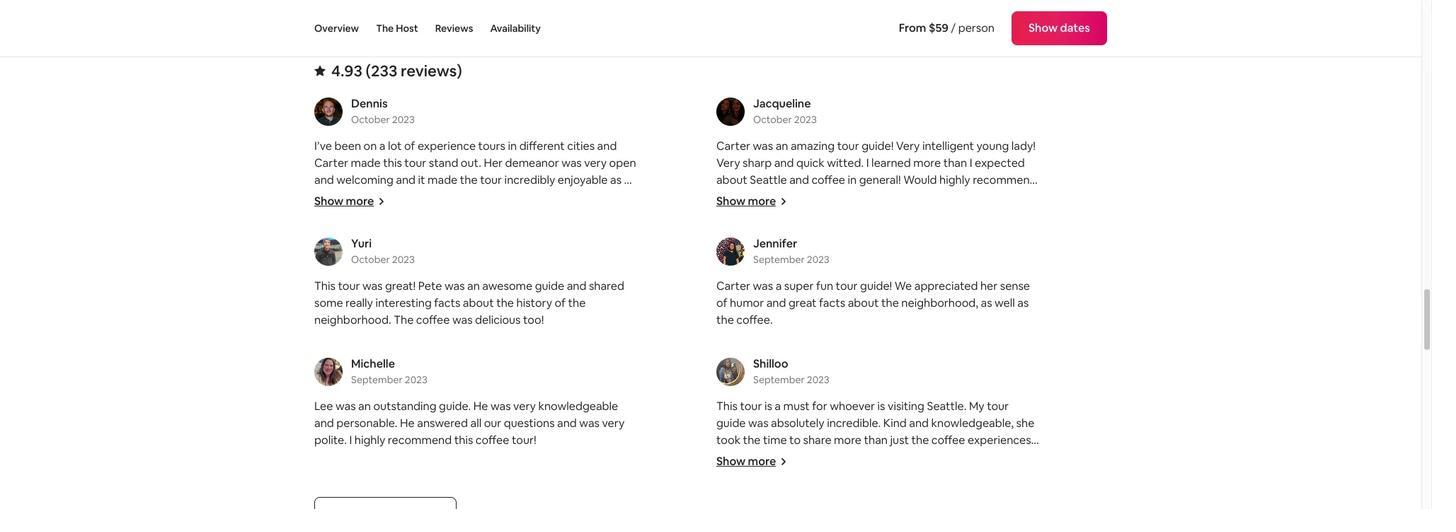 Task type: vqa. For each thing, say whether or not it's contained in the screenshot.


Task type: locate. For each thing, give the bounding box(es) containing it.
and up result!
[[314, 173, 334, 188]]

shilloo image
[[717, 358, 745, 387]]

delicious
[[475, 313, 521, 328], [745, 501, 791, 510]]

personable.
[[337, 416, 398, 431]]

knowledgeable
[[539, 399, 618, 414]]

1 horizontal spatial facts
[[819, 296, 846, 311]]

some inside the this tour was great! pete was an awesome guide and shared some really interesting facts about the history of the neighborhood. the coffee was delicious too!
[[314, 296, 343, 311]]

than inside this tour is a must for whoever is visiting seattle.   my tour guide was absolutely incredible. kind and knowledgeable, she took the time to share more than just the coffee experiences you can get from seattle. she answered my questions, poped some jokes and was super open minded. i feel bad forgetting her name 🥲 i totally recommend this activity! plus the coffees were delicious 🫶🏾
[[864, 433, 888, 448]]

tour right fun
[[836, 279, 858, 294]]

of left humor
[[717, 296, 728, 311]]

neighborhood
[[561, 190, 635, 205]]

carter down i've
[[314, 156, 349, 171]]

very up the questions
[[514, 399, 536, 414]]

1 facts from the left
[[434, 296, 461, 311]]

well.
[[328, 207, 351, 222]]

neighborhood.
[[314, 313, 391, 328]]

carter up sharp
[[717, 139, 751, 154]]

of right the 'history'
[[555, 296, 566, 311]]

highly down personable.
[[355, 433, 386, 448]]

coffee.
[[737, 313, 773, 328]]

recommend inside i've been on a lot of experience tours in different cities and carter made this tour stand out. her demeanor was very open and welcoming and it made the tour incredibly enjoyable as a result! learned quite a bit about the capitol hill neighborhood as well. highly recommend others give this tour a shot.
[[389, 207, 453, 222]]

0 horizontal spatial in
[[508, 139, 517, 154]]

1 vertical spatial her
[[717, 484, 734, 499]]

awesome
[[483, 279, 533, 294]]

2023 up amazing
[[795, 113, 817, 126]]

facts down fun
[[819, 296, 846, 311]]

september inside jennifer september 2023
[[754, 254, 805, 266]]

this for this tour was great! pete was an awesome guide and shared some really interesting facts about the history of the neighborhood. the coffee was delicious too!
[[314, 279, 336, 294]]

this up took on the bottom right of the page
[[717, 399, 738, 414]]

expected
[[975, 156, 1025, 171]]

of right lot
[[404, 139, 415, 154]]

michelle image
[[314, 358, 343, 387], [314, 358, 343, 387]]

different
[[520, 139, 565, 154]]

2023
[[392, 113, 415, 126], [795, 113, 817, 126], [392, 254, 415, 266], [807, 254, 830, 266], [405, 374, 428, 387], [807, 374, 830, 387]]

october down dennis
[[351, 113, 390, 126]]

coffee inside carter was an amazing tour guide! very intelligent young lady! very sharp and quick witted. i learned more than i expected about seattle and coffee in general! would highly recommend this couple hour adventure. thank you!
[[812, 173, 846, 188]]

2 vertical spatial an
[[358, 399, 371, 414]]

amazing
[[791, 139, 835, 154]]

super
[[785, 279, 814, 294], [822, 467, 852, 482]]

1 horizontal spatial open
[[854, 467, 881, 482]]

0 vertical spatial carter
[[717, 139, 751, 154]]

this inside the this tour was great! pete was an awesome guide and shared some really interesting facts about the history of the neighborhood. the coffee was delicious too!
[[314, 279, 336, 294]]

this tour was great! pete was an awesome guide and shared some really interesting facts about the history of the neighborhood. the coffee was delicious too!
[[314, 279, 625, 328]]

2023 for shilloo
[[807, 374, 830, 387]]

she
[[1017, 416, 1035, 431]]

highly down intelligent
[[940, 173, 971, 188]]

coffee up adventure.
[[812, 173, 846, 188]]

0 vertical spatial very
[[584, 156, 607, 171]]

this inside lee was an outstanding guide. he was very knowledgeable and personable. he answered all our questions and was very polite. i highly recommend this coffee tour!
[[455, 433, 473, 448]]

highly
[[940, 173, 971, 188], [355, 433, 386, 448]]

coffee up my
[[932, 433, 966, 448]]

highly inside carter was an amazing tour guide! very intelligent young lady! very sharp and quick witted. i learned more than i expected about seattle and coffee in general! would highly recommend this couple hour adventure. thank you!
[[940, 173, 971, 188]]

0 vertical spatial open
[[610, 156, 636, 171]]

0 horizontal spatial highly
[[355, 433, 386, 448]]

an inside lee was an outstanding guide. he was very knowledgeable and personable. he answered all our questions and was very polite. i highly recommend this coffee tour!
[[358, 399, 371, 414]]

carter
[[717, 139, 751, 154], [314, 156, 349, 171], [717, 279, 751, 294]]

more down the welcoming
[[346, 194, 374, 209]]

neighborhood,
[[902, 296, 979, 311]]

a inside this tour is a must for whoever is visiting seattle.   my tour guide was absolutely incredible. kind and knowledgeable, she took the time to share more than just the coffee experiences you can get from seattle. she answered my questions, poped some jokes and was super open minded. i feel bad forgetting her name 🥲 i totally recommend this activity! plus the coffees were delicious 🫶🏾
[[775, 399, 781, 414]]

1 horizontal spatial than
[[944, 156, 968, 171]]

1 horizontal spatial super
[[822, 467, 852, 482]]

1 horizontal spatial this
[[717, 399, 738, 414]]

was inside carter was an amazing tour guide! very intelligent young lady! very sharp and quick witted. i learned more than i expected about seattle and coffee in general! would highly recommend this couple hour adventure. thank you!
[[753, 139, 774, 154]]

list
[[309, 96, 1113, 510]]

pete
[[418, 279, 442, 294]]

the right the 'history'
[[568, 296, 586, 311]]

lee
[[314, 399, 333, 414]]

show more for guide
[[717, 455, 776, 470]]

carter inside i've been on a lot of experience tours in different cities and carter made this tour stand out. her demeanor was very open and welcoming and it made the tour incredibly enjoyable as a result! learned quite a bit about the capitol hill neighborhood as well. highly recommend others give this tour a shot.
[[314, 156, 349, 171]]

her inside carter was a super fun tour guide! we appreciated her sense of humor and great facts about the neighborhood, as well as the coffee.
[[981, 279, 998, 294]]

this left "couple"
[[717, 190, 736, 205]]

more inside this tour is a must for whoever is visiting seattle.   my tour guide was absolutely incredible. kind and knowledgeable, she took the time to share more than just the coffee experiences you can get from seattle. she answered my questions, poped some jokes and was super open minded. i feel bad forgetting her name 🥲 i totally recommend this activity! plus the coffees were delicious 🫶🏾
[[834, 433, 862, 448]]

0 vertical spatial super
[[785, 279, 814, 294]]

show dates link
[[1012, 11, 1108, 45]]

open up neighborhood
[[610, 156, 636, 171]]

the up give
[[482, 190, 500, 205]]

recommend down she
[[825, 484, 889, 499]]

2023 for michelle
[[405, 374, 428, 387]]

0 horizontal spatial super
[[785, 279, 814, 294]]

this down yuri icon
[[314, 279, 336, 294]]

1 horizontal spatial some
[[717, 467, 745, 482]]

poped
[[999, 450, 1034, 465]]

made up the welcoming
[[351, 156, 381, 171]]

4.93
[[331, 61, 363, 81]]

1 vertical spatial he
[[400, 416, 415, 431]]

open inside this tour is a must for whoever is visiting seattle.   my tour guide was absolutely incredible. kind and knowledgeable, she took the time to share more than just the coffee experiences you can get from seattle. she answered my questions, poped some jokes and was super open minded. i feel bad forgetting her name 🥲 i totally recommend this activity! plus the coffees were delicious 🫶🏾
[[854, 467, 881, 482]]

tour up witted.
[[838, 139, 860, 154]]

than
[[944, 156, 968, 171], [864, 433, 888, 448]]

in down witted.
[[848, 173, 857, 188]]

0 vertical spatial an
[[776, 139, 789, 154]]

0 horizontal spatial is
[[765, 399, 773, 414]]

october down jacqueline
[[754, 113, 792, 126]]

the down "interesting"
[[394, 313, 414, 328]]

carter for carter was an amazing tour guide! very intelligent young lady! very sharp and quick witted. i learned more than i expected about seattle and coffee in general! would highly recommend this couple hour adventure. thank you!
[[717, 139, 751, 154]]

0 horizontal spatial than
[[864, 433, 888, 448]]

some inside this tour is a must for whoever is visiting seattle.   my tour guide was absolutely incredible. kind and knowledgeable, she took the time to share more than just the coffee experiences you can get from seattle. she answered my questions, poped some jokes and was super open minded. i feel bad forgetting her name 🥲 i totally recommend this activity! plus the coffees were delicious 🫶🏾
[[717, 467, 745, 482]]

0 horizontal spatial an
[[358, 399, 371, 414]]

about inside i've been on a lot of experience tours in different cities and carter made this tour stand out. her demeanor was very open and welcoming and it made the tour incredibly enjoyable as a result! learned quite a bit about the capitol hill neighborhood as well. highly recommend others give this tour a shot.
[[449, 190, 480, 205]]

highly inside lee was an outstanding guide. he was very knowledgeable and personable. he answered all our questions and was very polite. i highly recommend this coffee tour!
[[355, 433, 386, 448]]

1 horizontal spatial very
[[897, 139, 920, 154]]

shot.
[[570, 207, 596, 222]]

1 vertical spatial answered
[[872, 450, 923, 465]]

2023 inside shilloo september 2023
[[807, 374, 830, 387]]

absolutely
[[771, 416, 825, 431]]

0 horizontal spatial open
[[610, 156, 636, 171]]

this down minded.
[[892, 484, 911, 499]]

guide! inside carter was an amazing tour guide! very intelligent young lady! very sharp and quick witted. i learned more than i expected about seattle and coffee in general! would highly recommend this couple hour adventure. thank you!
[[862, 139, 894, 154]]

delicious inside this tour is a must for whoever is visiting seattle.   my tour guide was absolutely incredible. kind and knowledgeable, she took the time to share more than just the coffee experiences you can get from seattle. she answered my questions, poped some jokes and was super open minded. i feel bad forgetting her name 🥲 i totally recommend this activity! plus the coffees were delicious 🫶🏾
[[745, 501, 791, 510]]

2023 up great!
[[392, 254, 415, 266]]

very left sharp
[[717, 156, 741, 171]]

seattle. left my
[[927, 399, 967, 414]]

from
[[899, 21, 927, 35]]

recommend inside carter was an amazing tour guide! very intelligent young lady! very sharp and quick witted. i learned more than i expected about seattle and coffee in general! would highly recommend this couple hour adventure. thank you!
[[973, 173, 1037, 188]]

guide!
[[862, 139, 894, 154], [861, 279, 893, 294]]

some up neighborhood.
[[314, 296, 343, 311]]

1 horizontal spatial he
[[474, 399, 488, 414]]

her
[[484, 156, 503, 171]]

0 vertical spatial he
[[474, 399, 488, 414]]

an inside carter was an amazing tour guide! very intelligent young lady! very sharp and quick witted. i learned more than i expected about seattle and coffee in general! would highly recommend this couple hour adventure. thank you!
[[776, 139, 789, 154]]

activity!
[[913, 484, 954, 499]]

1 vertical spatial the
[[394, 313, 414, 328]]

recommend down the outstanding
[[388, 433, 452, 448]]

0 vertical spatial some
[[314, 296, 343, 311]]

2023 inside dennis october 2023
[[392, 113, 415, 126]]

open down she
[[854, 467, 881, 482]]

1 vertical spatial very
[[717, 156, 741, 171]]

recommend down expected
[[973, 173, 1037, 188]]

1 horizontal spatial in
[[848, 173, 857, 188]]

i
[[867, 156, 869, 171], [970, 156, 973, 171], [349, 433, 352, 448], [928, 467, 931, 482], [785, 484, 788, 499]]

0 vertical spatial this
[[314, 279, 336, 294]]

her inside this tour is a must for whoever is visiting seattle.   my tour guide was absolutely incredible. kind and knowledgeable, she took the time to share more than just the coffee experiences you can get from seattle. she answered my questions, poped some jokes and was super open minded. i feel bad forgetting her name 🥲 i totally recommend this activity! plus the coffees were delicious 🫶🏾
[[717, 484, 734, 499]]

my
[[970, 399, 985, 414]]

0 vertical spatial the
[[376, 22, 394, 35]]

tour right my
[[987, 399, 1009, 414]]

learned
[[872, 156, 911, 171]]

1 vertical spatial guide!
[[861, 279, 893, 294]]

a inside carter was a super fun tour guide! we appreciated her sense of humor and great facts about the neighborhood, as well as the coffee.
[[776, 279, 782, 294]]

this inside this tour is a must for whoever is visiting seattle.   my tour guide was absolutely incredible. kind and knowledgeable, she took the time to share more than just the coffee experiences you can get from seattle. she answered my questions, poped some jokes and was super open minded. i feel bad forgetting her name 🥲 i totally recommend this activity! plus the coffees were delicious 🫶🏾
[[717, 399, 738, 414]]

1 vertical spatial delicious
[[745, 501, 791, 510]]

for
[[813, 399, 828, 414]]

0 vertical spatial delicious
[[475, 313, 521, 328]]

about up others
[[449, 190, 480, 205]]

carter inside carter was an amazing tour guide! very intelligent young lady! very sharp and quick witted. i learned more than i expected about seattle and coffee in general! would highly recommend this couple hour adventure. thank you!
[[717, 139, 751, 154]]

guide! left the we
[[861, 279, 893, 294]]

2023 inside michelle september 2023
[[405, 374, 428, 387]]

this inside this tour is a must for whoever is visiting seattle.   my tour guide was absolutely incredible. kind and knowledgeable, she took the time to share more than just the coffee experiences you can get from seattle. she answered my questions, poped some jokes and was super open minded. i feel bad forgetting her name 🥲 i totally recommend this activity! plus the coffees were delicious 🫶🏾
[[892, 484, 911, 499]]

show for this tour is a must for whoever is visiting seattle.   my tour guide was absolutely incredible. kind and knowledgeable, she took the time to share more than just the coffee experiences you can get from seattle. she answered my questions, poped some jokes and was super open minded. i feel bad forgetting her name 🥲 i totally recommend this activity! plus the coffees were delicious 🫶🏾
[[717, 455, 746, 470]]

the down out. at the left top of page
[[460, 173, 478, 188]]

guide inside this tour is a must for whoever is visiting seattle.   my tour guide was absolutely incredible. kind and knowledgeable, she took the time to share more than just the coffee experiences you can get from seattle. she answered my questions, poped some jokes and was super open minded. i feel bad forgetting her name 🥲 i totally recommend this activity! plus the coffees were delicious 🫶🏾
[[717, 416, 746, 431]]

the
[[460, 173, 478, 188], [482, 190, 500, 205], [497, 296, 514, 311], [568, 296, 586, 311], [882, 296, 899, 311], [717, 313, 734, 328], [743, 433, 761, 448], [912, 433, 929, 448], [980, 484, 997, 499]]

0 vertical spatial her
[[981, 279, 998, 294]]

0 horizontal spatial seattle.
[[808, 450, 848, 465]]

availability button
[[490, 0, 541, 57]]

jennifer image
[[717, 238, 745, 266]]

the left host
[[376, 22, 394, 35]]

about right the 'great'
[[848, 296, 879, 311]]

coffee down our
[[476, 433, 510, 448]]

in inside carter was an amazing tour guide! very intelligent young lady! very sharp and quick witted. i learned more than i expected about seattle and coffee in general! would highly recommend this couple hour adventure. thank you!
[[848, 173, 857, 188]]

very up "enjoyable"
[[584, 156, 607, 171]]

seattle. down the share
[[808, 450, 848, 465]]

this down all
[[455, 433, 473, 448]]

a up neighborhood
[[624, 173, 630, 188]]

october inside dennis october 2023
[[351, 113, 390, 126]]

1 vertical spatial some
[[717, 467, 745, 482]]

carter was a super fun tour guide! we appreciated her sense of humor and great facts about the neighborhood, as well as the coffee.
[[717, 279, 1031, 328]]

1 vertical spatial in
[[848, 173, 857, 188]]

and left the 'great'
[[767, 296, 786, 311]]

a left shot.
[[561, 207, 568, 222]]

1 horizontal spatial highly
[[940, 173, 971, 188]]

this inside carter was an amazing tour guide! very intelligent young lady! very sharp and quick witted. i learned more than i expected about seattle and coffee in general! would highly recommend this couple hour adventure. thank you!
[[717, 190, 736, 205]]

2 horizontal spatial of
[[717, 296, 728, 311]]

september down shilloo
[[754, 374, 805, 387]]

2023 inside yuri october 2023
[[392, 254, 415, 266]]

from $59 / person
[[899, 21, 995, 35]]

and inside carter was a super fun tour guide! we appreciated her sense of humor and great facts about the neighborhood, as well as the coffee.
[[767, 296, 786, 311]]

0 horizontal spatial made
[[351, 156, 381, 171]]

more for this tour is a must for whoever is visiting seattle.   my tour guide was absolutely incredible. kind and knowledgeable, she took the time to share more than just the coffee experiences you can get from seattle. she answered my questions, poped some jokes and was super open minded. i feel bad forgetting her name 🥲 i totally recommend this activity! plus the coffees were delicious 🫶🏾
[[748, 455, 776, 470]]

is left 'must'
[[765, 399, 773, 414]]

is up kind
[[878, 399, 886, 414]]

1 vertical spatial made
[[428, 173, 458, 188]]

a left 'must'
[[775, 399, 781, 414]]

show more button up 'name'
[[717, 455, 788, 470]]

0 horizontal spatial answered
[[417, 416, 468, 431]]

very
[[897, 139, 920, 154], [717, 156, 741, 171]]

experiences
[[968, 433, 1032, 448]]

show more button down seattle at right
[[717, 194, 788, 209]]

carter inside carter was a super fun tour guide! we appreciated her sense of humor and great facts about the neighborhood, as well as the coffee.
[[717, 279, 751, 294]]

an for outstanding
[[358, 399, 371, 414]]

show more for carter
[[314, 194, 374, 209]]

1 vertical spatial an
[[467, 279, 480, 294]]

1 horizontal spatial an
[[467, 279, 480, 294]]

dates
[[1061, 21, 1091, 35]]

guide up took on the bottom right of the page
[[717, 416, 746, 431]]

is
[[765, 399, 773, 414], [878, 399, 886, 414]]

show more for and
[[717, 194, 776, 209]]

show more button
[[314, 194, 386, 209], [717, 194, 788, 209], [717, 455, 788, 470]]

very down knowledgeable
[[602, 416, 625, 431]]

dennis image
[[314, 98, 343, 126], [314, 98, 343, 126]]

1 horizontal spatial delicious
[[745, 501, 791, 510]]

0 vertical spatial highly
[[940, 173, 971, 188]]

carter was an amazing tour guide! very intelligent young lady! very sharp and quick witted. i learned more than i expected about seattle and coffee in general! would highly recommend this couple hour adventure. thank you!
[[717, 139, 1037, 205]]

as left well
[[981, 296, 993, 311]]

0 vertical spatial than
[[944, 156, 968, 171]]

guide inside the this tour was great! pete was an awesome guide and shared some really interesting facts about the history of the neighborhood. the coffee was delicious too!
[[535, 279, 565, 294]]

give
[[491, 207, 513, 222]]

more down 'incredible.'
[[834, 433, 862, 448]]

and down knowledgeable
[[557, 416, 577, 431]]

1 vertical spatial highly
[[355, 433, 386, 448]]

others
[[455, 207, 489, 222]]

some down you
[[717, 467, 745, 482]]

1 is from the left
[[765, 399, 773, 414]]

2023 inside jennifer september 2023
[[807, 254, 830, 266]]

about up "couple"
[[717, 173, 748, 188]]

2 horizontal spatial an
[[776, 139, 789, 154]]

a down jennifer september 2023
[[776, 279, 782, 294]]

was
[[753, 139, 774, 154], [562, 156, 582, 171], [363, 279, 383, 294], [445, 279, 465, 294], [753, 279, 774, 294], [453, 313, 473, 328], [336, 399, 356, 414], [491, 399, 511, 414], [580, 416, 600, 431], [749, 416, 769, 431], [799, 467, 820, 482]]

1 vertical spatial open
[[854, 467, 881, 482]]

he down the outstanding
[[400, 416, 415, 431]]

september for super
[[754, 254, 805, 266]]

the right just
[[912, 433, 929, 448]]

2023 for jennifer
[[807, 254, 830, 266]]

fun
[[817, 279, 834, 294]]

2023 for dennis
[[392, 113, 415, 126]]

0 horizontal spatial delicious
[[475, 313, 521, 328]]

carter for carter was a super fun tour guide! we appreciated her sense of humor and great facts about the neighborhood, as well as the coffee.
[[717, 279, 751, 294]]

i right polite.
[[349, 433, 352, 448]]

0 horizontal spatial some
[[314, 296, 343, 311]]

/
[[951, 21, 956, 35]]

guide up the 'history'
[[535, 279, 565, 294]]

to
[[790, 433, 801, 448]]

0 horizontal spatial facts
[[434, 296, 461, 311]]

1 vertical spatial guide
[[717, 416, 746, 431]]

2 facts from the left
[[819, 296, 846, 311]]

1 horizontal spatial answered
[[872, 450, 923, 465]]

welcoming
[[337, 173, 394, 188]]

0 vertical spatial answered
[[417, 416, 468, 431]]

1 vertical spatial seattle.
[[808, 450, 848, 465]]

reviews button
[[435, 0, 473, 57]]

feel
[[934, 467, 953, 482]]

from
[[780, 450, 805, 465]]

jacqueline image
[[717, 98, 745, 126], [717, 98, 745, 126]]

outstanding
[[374, 399, 437, 414]]

an up personable.
[[358, 399, 371, 414]]

1 horizontal spatial her
[[981, 279, 998, 294]]

more
[[914, 156, 941, 171], [346, 194, 374, 209], [748, 194, 776, 209], [834, 433, 862, 448], [748, 455, 776, 470]]

the inside button
[[376, 22, 394, 35]]

1 horizontal spatial guide
[[717, 416, 746, 431]]

a right on
[[380, 139, 386, 154]]

show inside 'link'
[[1029, 21, 1058, 35]]

than down intelligent
[[944, 156, 968, 171]]

more down seattle at right
[[748, 194, 776, 209]]

0 horizontal spatial of
[[404, 139, 415, 154]]

really
[[346, 296, 373, 311]]

2023 inside jacqueline october 2023
[[795, 113, 817, 126]]

0 horizontal spatial this
[[314, 279, 336, 294]]

2023 for yuri
[[392, 254, 415, 266]]

tour inside carter was a super fun tour guide! we appreciated her sense of humor and great facts about the neighborhood, as well as the coffee.
[[836, 279, 858, 294]]

0 horizontal spatial guide
[[535, 279, 565, 294]]

michelle
[[351, 357, 395, 372]]

i've
[[314, 139, 332, 154]]

more down time
[[748, 455, 776, 470]]

show left 'dates'
[[1029, 21, 1058, 35]]

an inside the this tour was great! pete was an awesome guide and shared some really interesting facts about the history of the neighborhood. the coffee was delicious too!
[[467, 279, 480, 294]]

delicious down 🥲
[[745, 501, 791, 510]]

0 vertical spatial guide
[[535, 279, 565, 294]]

super up the 'great'
[[785, 279, 814, 294]]

recommend inside this tour is a must for whoever is visiting seattle.   my tour guide was absolutely incredible. kind and knowledgeable, she took the time to share more than just the coffee experiences you can get from seattle. she answered my questions, poped some jokes and was super open minded. i feel bad forgetting her name 🥲 i totally recommend this activity! plus the coffees were delicious 🫶🏾
[[825, 484, 889, 499]]

0 vertical spatial guide!
[[862, 139, 894, 154]]

0 vertical spatial in
[[508, 139, 517, 154]]

4.93 (233 reviews)
[[331, 61, 462, 81]]

i've been on a lot of experience tours in different cities and carter made this tour stand out. her demeanor was very open and welcoming and it made the tour incredibly enjoyable as a result! learned quite a bit about the capitol hill neighborhood as well. highly recommend others give this tour a shot.
[[314, 139, 636, 222]]

1 vertical spatial this
[[717, 399, 738, 414]]

1 horizontal spatial is
[[878, 399, 886, 414]]

1 vertical spatial than
[[864, 433, 888, 448]]

the inside the this tour was great! pete was an awesome guide and shared some really interesting facts about the history of the neighborhood. the coffee was delicious too!
[[394, 313, 414, 328]]

october inside jacqueline october 2023
[[754, 113, 792, 126]]

0 horizontal spatial her
[[717, 484, 734, 499]]

yuri october 2023
[[351, 237, 415, 266]]

of inside carter was a super fun tour guide! we appreciated her sense of humor and great facts about the neighborhood, as well as the coffee.
[[717, 296, 728, 311]]

and down lee
[[314, 416, 334, 431]]

answered
[[417, 416, 468, 431], [872, 450, 923, 465]]

lot
[[388, 139, 402, 154]]

2 vertical spatial carter
[[717, 279, 751, 294]]

show down sharp
[[717, 194, 746, 209]]

october
[[351, 113, 390, 126], [754, 113, 792, 126], [351, 254, 390, 266]]

0 vertical spatial seattle.
[[927, 399, 967, 414]]

visiting
[[888, 399, 925, 414]]

coffees
[[1000, 484, 1039, 499]]

answered down just
[[872, 450, 923, 465]]

you
[[717, 450, 736, 465]]

i down intelligent
[[970, 156, 973, 171]]

1 vertical spatial super
[[822, 467, 852, 482]]

september inside michelle september 2023
[[351, 374, 403, 387]]

overview
[[314, 22, 359, 35]]

he
[[474, 399, 488, 414], [400, 416, 415, 431]]

an left amazing
[[776, 139, 789, 154]]

facts inside the this tour was great! pete was an awesome guide and shared some really interesting facts about the history of the neighborhood. the coffee was delicious too!
[[434, 296, 461, 311]]

0 vertical spatial made
[[351, 156, 381, 171]]

and inside the this tour was great! pete was an awesome guide and shared some really interesting facts about the history of the neighborhood. the coffee was delicious too!
[[567, 279, 587, 294]]

very up learned
[[897, 139, 920, 154]]

september down jennifer
[[754, 254, 805, 266]]

0 vertical spatial very
[[897, 139, 920, 154]]

0 horizontal spatial he
[[400, 416, 415, 431]]

1 vertical spatial carter
[[314, 156, 349, 171]]

2023 up fun
[[807, 254, 830, 266]]

than inside carter was an amazing tour guide! very intelligent young lady! very sharp and quick witted. i learned more than i expected about seattle and coffee in general! would highly recommend this couple hour adventure. thank you!
[[944, 156, 968, 171]]

2023 up lot
[[392, 113, 415, 126]]

1 horizontal spatial of
[[555, 296, 566, 311]]

yuri
[[351, 237, 372, 251]]

couple
[[738, 190, 773, 205]]



Task type: describe. For each thing, give the bounding box(es) containing it.
was inside carter was a super fun tour guide! we appreciated her sense of humor and great facts about the neighborhood, as well as the coffee.
[[753, 279, 774, 294]]

september for outstanding
[[351, 374, 403, 387]]

would
[[904, 173, 937, 188]]

quite
[[394, 190, 421, 205]]

out.
[[461, 156, 482, 171]]

been
[[335, 139, 361, 154]]

2 is from the left
[[878, 399, 886, 414]]

the host
[[376, 22, 418, 35]]

tour!
[[512, 433, 537, 448]]

cities
[[567, 139, 595, 154]]

must
[[784, 399, 810, 414]]

and left it
[[396, 173, 416, 188]]

1 vertical spatial very
[[514, 399, 536, 414]]

tour down hill
[[537, 207, 559, 222]]

adventure.
[[802, 190, 858, 205]]

learned
[[349, 190, 392, 205]]

show for carter was an amazing tour guide! very intelligent young lady! very sharp and quick witted. i learned more than i expected about seattle and coffee in general! would highly recommend this couple hour adventure. thank you!
[[717, 194, 746, 209]]

october inside yuri october 2023
[[351, 254, 390, 266]]

yuri image
[[314, 238, 343, 266]]

tour down shilloo image
[[740, 399, 762, 414]]

host
[[396, 22, 418, 35]]

you!
[[895, 190, 917, 205]]

of inside i've been on a lot of experience tours in different cities and carter made this tour stand out. her demeanor was very open and welcoming and it made the tour incredibly enjoyable as a result! learned quite a bit about the capitol hill neighborhood as well. highly recommend others give this tour a shot.
[[404, 139, 415, 154]]

tours
[[478, 139, 506, 154]]

more for i've been on a lot of experience tours in different cities and carter made this tour stand out. her demeanor was very open and welcoming and it made the tour incredibly enjoyable as a result! learned quite a bit about the capitol hill neighborhood as well. highly recommend others give this tour a shot.
[[346, 194, 374, 209]]

recommend inside lee was an outstanding guide. he was very knowledgeable and personable. he answered all our questions and was very polite. i highly recommend this coffee tour!
[[388, 433, 452, 448]]

i inside lee was an outstanding guide. he was very knowledgeable and personable. he answered all our questions and was very polite. i highly recommend this coffee tour!
[[349, 433, 352, 448]]

the up can
[[743, 433, 761, 448]]

october for an
[[754, 113, 792, 126]]

show for i've been on a lot of experience tours in different cities and carter made this tour stand out. her demeanor was very open and welcoming and it made the tour incredibly enjoyable as a result! learned quite a bit about the capitol hill neighborhood as well. highly recommend others give this tour a shot.
[[314, 194, 344, 209]]

and right cities
[[597, 139, 617, 154]]

enjoyable
[[558, 173, 608, 188]]

name
[[736, 484, 766, 499]]

overview button
[[314, 0, 359, 57]]

young
[[977, 139, 1009, 154]]

i left feel
[[928, 467, 931, 482]]

show dates
[[1029, 21, 1091, 35]]

forgetting
[[978, 467, 1032, 482]]

and down quick at the right of the page
[[790, 173, 809, 188]]

as left the well.
[[314, 207, 326, 222]]

we
[[895, 279, 912, 294]]

about inside carter was a super fun tour guide! we appreciated her sense of humor and great facts about the neighborhood, as well as the coffee.
[[848, 296, 879, 311]]

coffee inside this tour is a must for whoever is visiting seattle.   my tour guide was absolutely incredible. kind and knowledgeable, she took the time to share more than just the coffee experiences you can get from seattle. she answered my questions, poped some jokes and was super open minded. i feel bad forgetting her name 🥲 i totally recommend this activity! plus the coffees were delicious 🫶🏾
[[932, 433, 966, 448]]

about inside the this tour was great! pete was an awesome guide and shared some really interesting facts about the history of the neighborhood. the coffee was delicious too!
[[463, 296, 494, 311]]

witted.
[[827, 156, 864, 171]]

🥲
[[768, 484, 782, 499]]

the right plus
[[980, 484, 997, 499]]

super inside carter was a super fun tour guide! we appreciated her sense of humor and great facts about the neighborhood, as well as the coffee.
[[785, 279, 814, 294]]

tour down her
[[480, 173, 502, 188]]

michelle september 2023
[[351, 357, 428, 387]]

shared
[[589, 279, 625, 294]]

i right 🥲
[[785, 484, 788, 499]]

this down the capitol
[[516, 207, 535, 222]]

in inside i've been on a lot of experience tours in different cities and carter made this tour stand out. her demeanor was very open and welcoming and it made the tour incredibly enjoyable as a result! learned quite a bit about the capitol hill neighborhood as well. highly recommend others give this tour a shot.
[[508, 139, 517, 154]]

2 vertical spatial very
[[602, 416, 625, 431]]

polite.
[[314, 433, 347, 448]]

stand
[[429, 156, 458, 171]]

answered inside this tour is a must for whoever is visiting seattle.   my tour guide was absolutely incredible. kind and knowledgeable, she took the time to share more than just the coffee experiences you can get from seattle. she answered my questions, poped some jokes and was super open minded. i feel bad forgetting her name 🥲 i totally recommend this activity! plus the coffees were delicious 🫶🏾
[[872, 450, 923, 465]]

as right well
[[1018, 296, 1029, 311]]

kind
[[884, 416, 907, 431]]

very inside i've been on a lot of experience tours in different cities and carter made this tour stand out. her demeanor was very open and welcoming and it made the tour incredibly enjoyable as a result! learned quite a bit about the capitol hill neighborhood as well. highly recommend others give this tour a shot.
[[584, 156, 607, 171]]

shilloo image
[[717, 358, 745, 387]]

jacqueline october 2023
[[754, 96, 817, 126]]

thank
[[861, 190, 893, 205]]

list containing dennis
[[309, 96, 1113, 510]]

as up neighborhood
[[611, 173, 622, 188]]

great!
[[385, 279, 416, 294]]

this down lot
[[383, 156, 402, 171]]

get
[[759, 450, 778, 465]]

sharp
[[743, 156, 772, 171]]

just
[[891, 433, 909, 448]]

the down the awesome
[[497, 296, 514, 311]]

open inside i've been on a lot of experience tours in different cities and carter made this tour stand out. her demeanor was very open and welcoming and it made the tour incredibly enjoyable as a result! learned quite a bit about the capitol hill neighborhood as well. highly recommend others give this tour a shot.
[[610, 156, 636, 171]]

lady!
[[1012, 139, 1036, 154]]

show more button for carter
[[314, 194, 386, 209]]

tour inside carter was an amazing tour guide! very intelligent young lady! very sharp and quick witted. i learned more than i expected about seattle and coffee in general! would highly recommend this couple hour adventure. thank you!
[[838, 139, 860, 154]]

the host button
[[376, 0, 418, 57]]

show more button for and
[[717, 194, 788, 209]]

of inside the this tour was great! pete was an awesome guide and shared some really interesting facts about the history of the neighborhood. the coffee was delicious too!
[[555, 296, 566, 311]]

super inside this tour is a must for whoever is visiting seattle.   my tour guide was absolutely incredible. kind and knowledgeable, she took the time to share more than just the coffee experiences you can get from seattle. she answered my questions, poped some jokes and was super open minded. i feel bad forgetting her name 🥲 i totally recommend this activity! plus the coffees were delicious 🫶🏾
[[822, 467, 852, 482]]

and down visiting
[[910, 416, 929, 431]]

september inside shilloo september 2023
[[754, 374, 805, 387]]

history
[[517, 296, 553, 311]]

this for this tour is a must for whoever is visiting seattle.   my tour guide was absolutely incredible. kind and knowledgeable, she took the time to share more than just the coffee experiences you can get from seattle. she answered my questions, poped some jokes and was super open minded. i feel bad forgetting her name 🥲 i totally recommend this activity! plus the coffees were delicious 🫶🏾
[[717, 399, 738, 414]]

an for amazing
[[776, 139, 789, 154]]

time
[[763, 433, 787, 448]]

can
[[738, 450, 757, 465]]

guide! inside carter was a super fun tour guide! we appreciated her sense of humor and great facts about the neighborhood, as well as the coffee.
[[861, 279, 893, 294]]

sense
[[1001, 279, 1031, 294]]

and up seattle at right
[[775, 156, 794, 171]]

2023 for jacqueline
[[795, 113, 817, 126]]

coffee inside lee was an outstanding guide. he was very knowledgeable and personable. he answered all our questions and was very polite. i highly recommend this coffee tour!
[[476, 433, 510, 448]]

questions
[[504, 416, 555, 431]]

(233
[[366, 61, 398, 81]]

totally
[[790, 484, 823, 499]]

hill
[[542, 190, 558, 205]]

all
[[471, 416, 482, 431]]

shilloo
[[754, 357, 789, 372]]

1 horizontal spatial made
[[428, 173, 458, 188]]

facts inside carter was a super fun tour guide! we appreciated her sense of humor and great facts about the neighborhood, as well as the coffee.
[[819, 296, 846, 311]]

more inside carter was an amazing tour guide! very intelligent young lady! very sharp and quick witted. i learned more than i expected about seattle and coffee in general! would highly recommend this couple hour adventure. thank you!
[[914, 156, 941, 171]]

it
[[418, 173, 425, 188]]

i up general!
[[867, 156, 869, 171]]

answered inside lee was an outstanding guide. he was very knowledgeable and personable. he answered all our questions and was very polite. i highly recommend this coffee tour!
[[417, 416, 468, 431]]

availability
[[490, 22, 541, 35]]

incredibly
[[505, 173, 555, 188]]

delicious inside the this tour was great! pete was an awesome guide and shared some really interesting facts about the history of the neighborhood. the coffee was delicious too!
[[475, 313, 521, 328]]

show more button for guide
[[717, 455, 788, 470]]

great
[[789, 296, 817, 311]]

🫶🏾
[[793, 501, 807, 510]]

reviews
[[435, 22, 473, 35]]

highly
[[354, 207, 386, 222]]

a left bit
[[423, 190, 430, 205]]

dennis
[[351, 96, 388, 111]]

1 horizontal spatial seattle.
[[927, 399, 967, 414]]

jennifer september 2023
[[754, 237, 830, 266]]

minded.
[[884, 467, 926, 482]]

and down 'from'
[[777, 467, 797, 482]]

yuri image
[[314, 238, 343, 266]]

was inside i've been on a lot of experience tours in different cities and carter made this tour stand out. her demeanor was very open and welcoming and it made the tour incredibly enjoyable as a result! learned quite a bit about the capitol hill neighborhood as well. highly recommend others give this tour a shot.
[[562, 156, 582, 171]]

jennifer
[[754, 237, 798, 251]]

hour
[[776, 190, 800, 205]]

on
[[364, 139, 377, 154]]

the down humor
[[717, 313, 734, 328]]

seattle
[[750, 173, 787, 188]]

knowledgeable,
[[932, 416, 1014, 431]]

october for on
[[351, 113, 390, 126]]

tour inside the this tour was great! pete was an awesome guide and shared some really interesting facts about the history of the neighborhood. the coffee was delicious too!
[[338, 279, 360, 294]]

intelligent
[[923, 139, 975, 154]]

jennifer image
[[717, 238, 745, 266]]

the down the we
[[882, 296, 899, 311]]

more for carter was an amazing tour guide! very intelligent young lady! very sharp and quick witted. i learned more than i expected about seattle and coffee in general! would highly recommend this couple hour adventure. thank you!
[[748, 194, 776, 209]]

about inside carter was an amazing tour guide! very intelligent young lady! very sharp and quick witted. i learned more than i expected about seattle and coffee in general! would highly recommend this couple hour adventure. thank you!
[[717, 173, 748, 188]]

dennis october 2023
[[351, 96, 415, 126]]

person
[[959, 21, 995, 35]]

0 horizontal spatial very
[[717, 156, 741, 171]]

humor
[[730, 296, 764, 311]]

tour up it
[[405, 156, 427, 171]]

coffee inside the this tour was great! pete was an awesome guide and shared some really interesting facts about the history of the neighborhood. the coffee was delicious too!
[[416, 313, 450, 328]]

lee was an outstanding guide. he was very knowledgeable and personable. he answered all our questions and was very polite. i highly recommend this coffee tour!
[[314, 399, 625, 448]]

this tour is a must for whoever is visiting seattle.   my tour guide was absolutely incredible. kind and knowledgeable, she took the time to share more than just the coffee experiences you can get from seattle. she answered my questions, poped some jokes and was super open minded. i feel bad forgetting her name 🥲 i totally recommend this activity! plus the coffees were delicious 🫶🏾
[[717, 399, 1039, 510]]

my
[[925, 450, 941, 465]]

result!
[[314, 190, 346, 205]]

well
[[995, 296, 1016, 311]]



